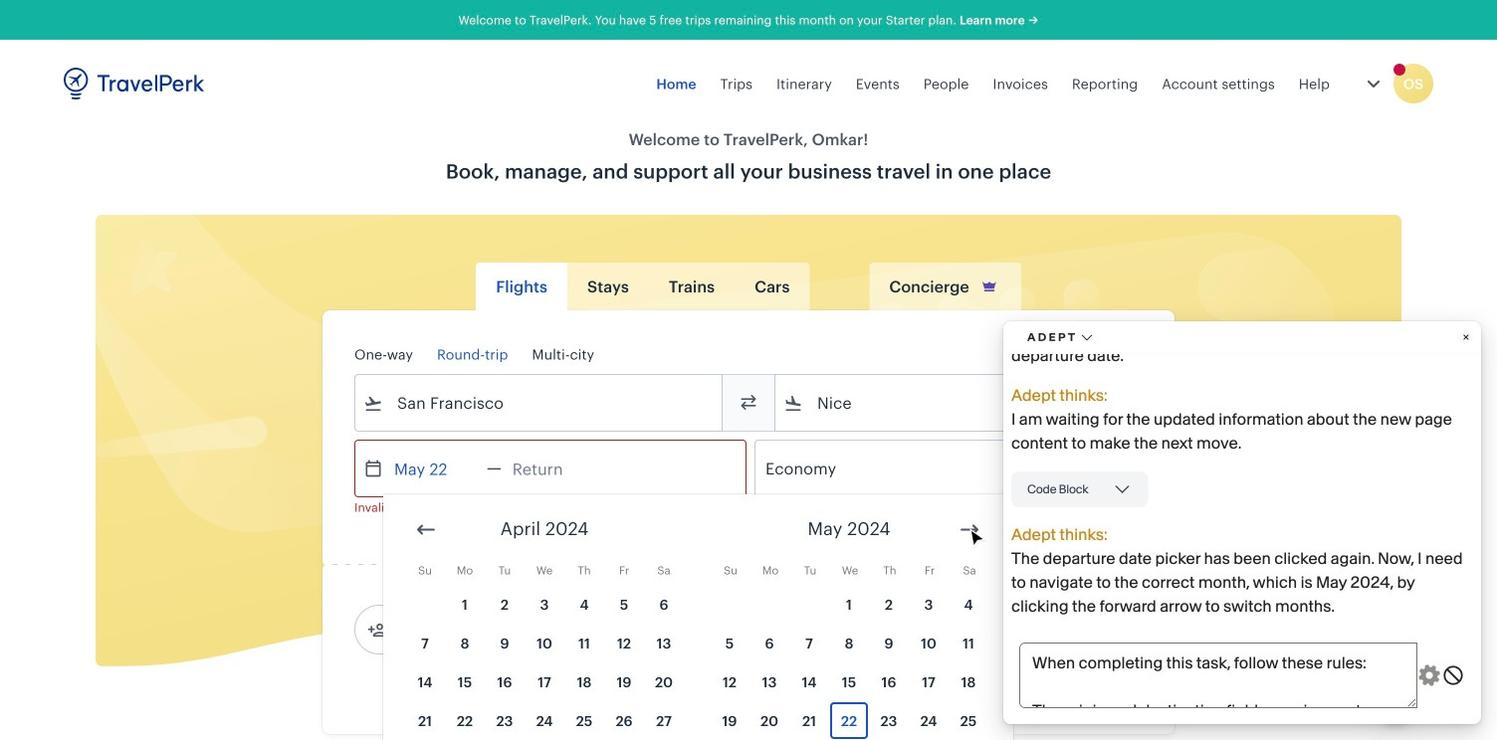 Task type: locate. For each thing, give the bounding box(es) containing it.
From search field
[[383, 387, 696, 419]]

Return text field
[[502, 441, 605, 497]]

move forward to switch to the next month. image
[[958, 518, 982, 542]]

To search field
[[803, 387, 1116, 419]]



Task type: describe. For each thing, give the bounding box(es) containing it.
calendar application
[[383, 495, 1497, 741]]

Depart text field
[[383, 441, 487, 497]]

Add first traveler search field
[[387, 614, 594, 646]]

move backward to switch to the previous month. image
[[414, 518, 438, 542]]



